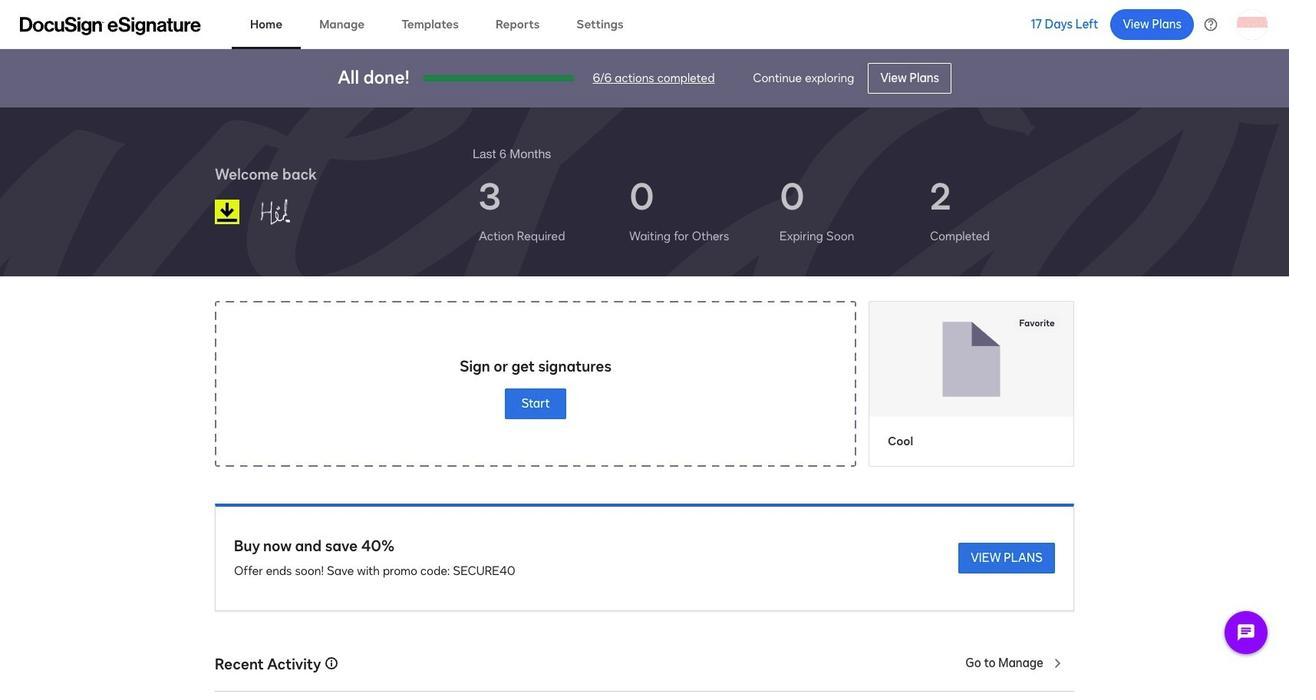 Task type: vqa. For each thing, say whether or not it's contained in the screenshot.
Heading
yes



Task type: locate. For each thing, give the bounding box(es) containing it.
your uploaded profile image image
[[1238, 9, 1268, 40]]

use cool image
[[870, 302, 1074, 417]]

generic name image
[[253, 192, 332, 232]]

list
[[473, 163, 1075, 258]]

heading
[[473, 144, 552, 163]]



Task type: describe. For each thing, give the bounding box(es) containing it.
docusign esignature image
[[20, 17, 201, 35]]

docusignlogo image
[[215, 200, 240, 224]]



